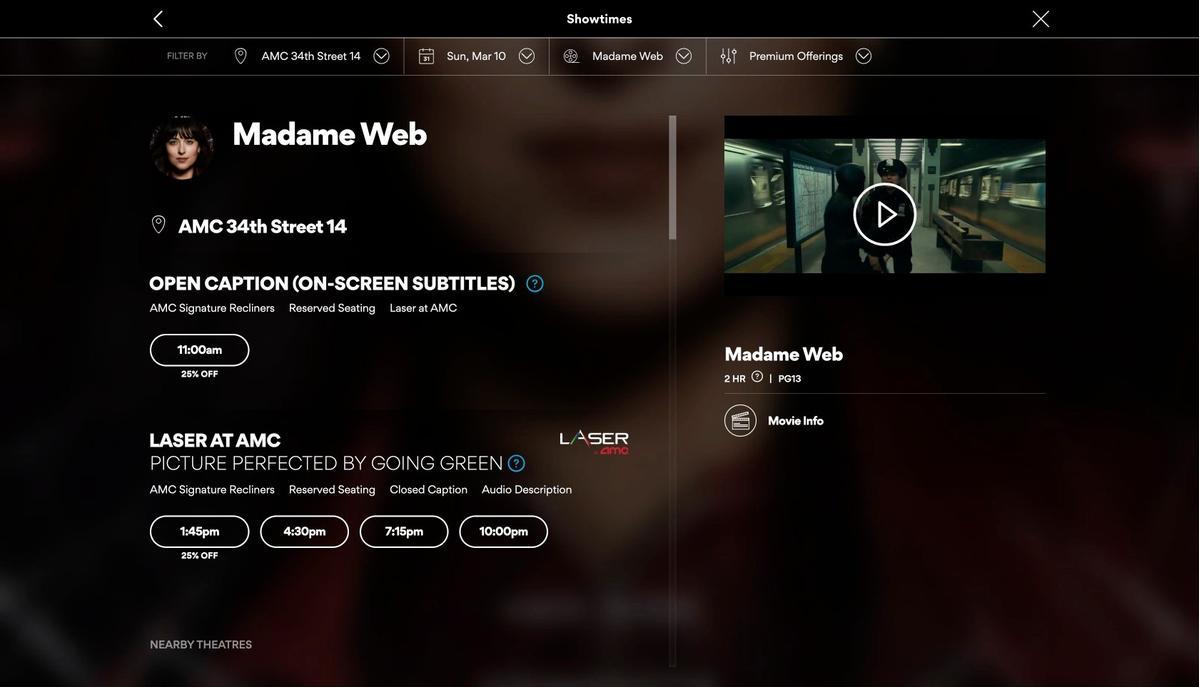 Task type: describe. For each thing, give the bounding box(es) containing it.
more information about open caption (on-screen subtitles) image
[[527, 275, 544, 292]]

more information about image
[[752, 371, 764, 382]]



Task type: vqa. For each thing, say whether or not it's contained in the screenshot.
More information about Laser at AMC icon
yes



Task type: locate. For each thing, give the bounding box(es) containing it.
play trailer for madame web image
[[725, 116, 1046, 297], [834, 183, 937, 246]]

more information about laser at amc image
[[508, 456, 525, 473]]



